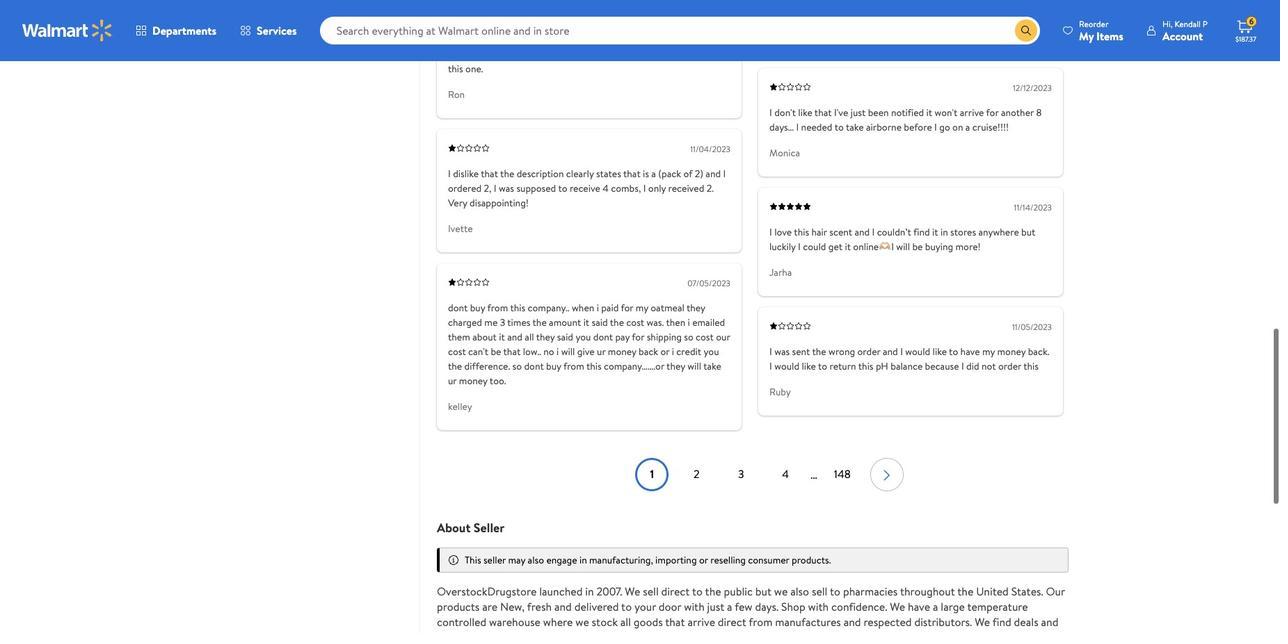 Task type: vqa. For each thing, say whether or not it's contained in the screenshot.
Product group containing Now $26.56
no



Task type: locate. For each thing, give the bounding box(es) containing it.
take inside i don't like that i've just been notified it won't arrive for another 8 days... i needed to take airborne before i go on a cruise!!!!
[[846, 120, 864, 134]]

2
[[694, 467, 700, 482]]

all up the low..
[[525, 331, 534, 344]]

1 horizontal spatial is
[[643, 167, 649, 181]]

2 vertical spatial at
[[927, 630, 937, 634]]

be inside the dont buy from this company.. when i paid for my oatmeal they charged me 3 times the amount it said the cost was. then i emailed them about it and all they said you dont pay for shipping so cost our cost can't be that low.. no i will give ur money back or i credit you the difference. so dont buy from this company.......or they will take ur money too.
[[491, 345, 501, 359]]

dont
[[448, 301, 468, 315], [593, 331, 613, 344], [524, 360, 544, 374]]

0 horizontal spatial at
[[501, 33, 509, 47]]

1 vertical spatial order
[[998, 360, 1021, 374]]

0 vertical spatial or
[[661, 345, 670, 359]]

stock
[[592, 615, 618, 630]]

our
[[1046, 585, 1065, 600]]

for up the cruise!!!! on the top
[[986, 106, 999, 120]]

ur right give
[[597, 345, 606, 359]]

8
[[1036, 106, 1042, 120]]

this down the back.
[[1024, 360, 1039, 374]]

the inside i was sent the wrong order and i would like to have my money back. i would like to return this ph balance because i did not order this
[[812, 345, 826, 359]]

for right paid
[[621, 301, 633, 315]]

at
[[501, 33, 509, 47], [694, 47, 702, 61], [927, 630, 937, 634]]

have inside overstockdrugstore launched in 2007.  we sell direct to the public but we also sell to pharmacies throughout the united states.  our products are new, fresh and delivered to your door with just a few days.  shop with confidence.  we have a large temperature controlled warehouse where we stock all goods that arrive direct from manufactures and respected distributors. we find deals and share the savings with you.  thank you for shopping with us. simplify your life....buy the brands you trust at overstockdrugstore
[[908, 600, 930, 615]]

0 horizontal spatial will
[[561, 345, 575, 359]]

it inside i don't like that i've just been notified it won't arrive for another 8 days... i needed to take airborne before i go on a cruise!!!!
[[926, 106, 932, 120]]

0 horizontal spatial have
[[908, 600, 930, 615]]

at inside overstockdrugstore launched in 2007.  we sell direct to the public but we also sell to pharmacies throughout the united states.  our products are new, fresh and delivered to your door with just a few days.  shop with confidence.  we have a large temperature controlled warehouse where we stock all goods that arrive direct from manufactures and respected distributors. we find deals and share the savings with you.  thank you for shopping with us. simplify your life....buy the brands you trust at overstockdrugstore
[[927, 630, 937, 634]]

0 horizontal spatial take
[[703, 360, 721, 374]]

so right the difference.
[[512, 360, 522, 374]]

dont up charged
[[448, 301, 468, 315]]

but inside overstockdrugstore launched in 2007.  we sell direct to the public but we also sell to pharmacies throughout the united states.  our products are new, fresh and delivered to your door with just a few days.  shop with confidence.  we have a large temperature controlled warehouse where we stock all goods that arrive direct from manufactures and respected distributors. we find deals and share the savings with you.  thank you for shopping with us. simplify your life....buy the brands you trust at overstockdrugstore
[[755, 585, 772, 600]]

of inside i dislike that the description clearly states that is a (pack of 2) and i ordered 2, i was supposed to receive 4 combs, i only received 2. very disappointing!
[[683, 167, 693, 181]]

1 horizontal spatial once
[[698, 18, 718, 32]]

we right 2007. on the left bottom of page
[[625, 585, 640, 600]]

arrive inside overstockdrugstore launched in 2007.  we sell direct to the public but we also sell to pharmacies throughout the united states.  our products are new, fresh and delivered to your door with just a few days.  shop with confidence.  we have a large temperature controlled warehouse where we stock all goods that arrive direct from manufactures and respected distributors. we find deals and share the savings with you.  thank you for shopping with us. simplify your life....buy the brands you trust at overstockdrugstore
[[688, 615, 715, 630]]

Search search field
[[320, 17, 1040, 45]]

emailed
[[692, 316, 725, 330]]

that left the low..
[[503, 345, 521, 359]]

just right i've
[[851, 106, 866, 120]]

1 horizontal spatial they
[[667, 360, 685, 374]]

couldn't
[[877, 226, 911, 239]]

ron
[[448, 88, 465, 102]]

i right 2) at top right
[[723, 167, 726, 181]]

0 vertical spatial they
[[687, 301, 705, 315]]

1 horizontal spatial ur
[[597, 345, 606, 359]]

1 horizontal spatial also
[[790, 585, 809, 600]]

find
[[914, 226, 930, 239], [993, 615, 1011, 630]]

0 vertical spatial 3
[[500, 316, 505, 330]]

0 horizontal spatial but
[[755, 585, 772, 600]]

i
[[769, 106, 772, 120], [796, 120, 799, 134], [934, 120, 937, 134], [448, 167, 451, 181], [723, 167, 726, 181], [494, 182, 496, 196], [643, 182, 646, 196], [769, 226, 772, 239], [872, 226, 875, 239], [798, 240, 801, 254], [769, 345, 772, 359], [900, 345, 903, 359], [769, 360, 772, 374], [961, 360, 964, 374]]

from inside overstockdrugstore launched in 2007.  we sell direct to the public but we also sell to pharmacies throughout the united states.  our products are new, fresh and delivered to your door with just a few days.  shop with confidence.  we have a large temperature controlled warehouse where we stock all goods that arrive direct from manufactures and respected distributors. we find deals and share the savings with you.  thank you for shopping with us. simplify your life....buy the brands you trust at overstockdrugstore
[[749, 615, 773, 630]]

love
[[774, 226, 792, 239]]

0 horizontal spatial dont
[[448, 301, 468, 315]]

1 vertical spatial ur
[[448, 374, 457, 388]]

we
[[625, 585, 640, 600], [890, 600, 905, 615], [975, 615, 990, 630]]

this seller may also engage in manufacturing, importing or reselling consumer products.
[[465, 554, 831, 568]]

arrive up on
[[960, 106, 984, 120]]

have up trust
[[908, 600, 930, 615]]

order up ph
[[857, 345, 881, 359]]

2 vertical spatial dont
[[524, 360, 544, 374]]

hair
[[812, 226, 827, 239]]

direct down importing
[[661, 585, 690, 600]]

0 vertical spatial your
[[634, 600, 656, 615]]

find up buying
[[914, 226, 930, 239]]

be
[[912, 240, 923, 254], [491, 345, 501, 359]]

this left one.
[[448, 62, 463, 76]]

goods
[[634, 615, 663, 630]]

to down i've
[[835, 120, 844, 134]]

1 vertical spatial like
[[933, 345, 947, 359]]

and down times
[[507, 331, 522, 344]]

1 horizontal spatial find
[[993, 615, 1011, 630]]

from up me
[[487, 301, 508, 315]]

luckily
[[769, 240, 796, 254]]

1 vertical spatial have
[[908, 600, 930, 615]]

6 $187.37
[[1236, 15, 1256, 44]]

0 vertical spatial in
[[941, 226, 948, 239]]

0 horizontal spatial they
[[536, 331, 555, 344]]

0 vertical spatial have
[[961, 345, 980, 359]]

0 horizontal spatial is
[[563, 33, 569, 47]]

for inside i don't like that i've just been notified it won't arrive for another 8 days... i needed to take airborne before i go on a cruise!!!!
[[986, 106, 999, 120]]

money
[[608, 345, 636, 359], [997, 345, 1026, 359], [459, 374, 488, 388]]

1 vertical spatial your
[[760, 630, 781, 634]]

1 vertical spatial we
[[576, 615, 589, 630]]

the right sent
[[812, 345, 826, 359]]

on
[[953, 120, 963, 134]]

buy down no on the bottom of page
[[546, 360, 561, 374]]

you.
[[544, 630, 564, 634]]

1 horizontal spatial my
[[982, 345, 995, 359]]

all inside overstockdrugstore launched in 2007.  we sell direct to the public but we also sell to pharmacies throughout the united states.  our products are new, fresh and delivered to your door with just a few days.  shop with confidence.  we have a large temperature controlled warehouse where we stock all goods that arrive direct from manufactures and respected distributors. we find deals and share the savings with you.  thank you for shopping with us. simplify your life....buy the brands you trust at overstockdrugstore
[[620, 615, 631, 630]]

reselling
[[710, 554, 746, 568]]

like up because
[[933, 345, 947, 359]]

in inside overstockdrugstore launched in 2007.  we sell direct to the public but we also sell to pharmacies throughout the united states.  our products are new, fresh and delivered to your door with just a few days.  shop with confidence.  we have a large temperature controlled warehouse where we stock all goods that arrive direct from manufactures and respected distributors. we find deals and share the savings with you.  thank you for shopping with us. simplify your life....buy the brands you trust at overstockdrugstore
[[585, 585, 594, 600]]

services button
[[228, 14, 309, 47]]

my up not
[[982, 345, 995, 359]]

i left sent
[[769, 345, 772, 359]]

just
[[851, 106, 866, 120], [707, 600, 724, 615]]

amount
[[549, 316, 581, 330]]

arrive
[[960, 106, 984, 120], [688, 615, 715, 630]]

0 horizontal spatial my
[[636, 301, 648, 315]]

also inside overstockdrugstore launched in 2007.  we sell direct to the public but we also sell to pharmacies throughout the united states.  our products are new, fresh and delivered to your door with just a few days.  shop with confidence.  we have a large temperature controlled warehouse where we stock all goods that arrive direct from manufactures and respected distributors. we find deals and share the savings with you.  thank you for shopping with us. simplify your life....buy the brands you trust at overstockdrugstore
[[790, 585, 809, 600]]

also up manufactures
[[790, 585, 809, 600]]

public
[[724, 585, 753, 600]]

also right may
[[528, 554, 544, 568]]

0 vertical spatial be
[[912, 240, 923, 254]]

1 vertical spatial cost
[[696, 331, 714, 344]]

2 horizontal spatial will
[[896, 240, 910, 254]]

have up the did
[[961, 345, 980, 359]]

was inside i was sent the wrong order and i would like to have my money back. i would like to return this ph balance because i did not order this
[[774, 345, 790, 359]]

0 vertical spatial we
[[774, 585, 788, 600]]

it right "get"
[[845, 240, 851, 254]]

1 horizontal spatial was
[[774, 345, 790, 359]]

so up credit
[[684, 331, 693, 344]]

for
[[986, 106, 999, 120], [621, 301, 633, 315], [632, 331, 644, 344], [617, 630, 631, 634]]

cost down emailed
[[696, 331, 714, 344]]

or inside the dont buy from this company.. when i paid for my oatmeal they charged me 3 times the amount it said the cost was. then i emailed them about it and all they said you dont pay for shipping so cost our cost can't be that low.. no i will give ur money back or i credit you the difference. so dont buy from this company.......or they will take ur money too.
[[661, 345, 670, 359]]

times
[[507, 316, 530, 330]]

this down give
[[586, 360, 602, 374]]

said down paid
[[592, 316, 608, 330]]

0 vertical spatial from
[[487, 301, 508, 315]]

just up us.
[[707, 600, 724, 615]]

arrive inside i don't like that i've just been notified it won't arrive for another 8 days... i needed to take airborne before i go on a cruise!!!!
[[960, 106, 984, 120]]

1 vertical spatial find
[[993, 615, 1011, 630]]

sell right shop
[[812, 585, 828, 600]]

buy
[[470, 301, 485, 315], [546, 360, 561, 374]]

2 horizontal spatial cost
[[696, 331, 714, 344]]

3 right me
[[500, 316, 505, 330]]

delivered
[[574, 600, 619, 615]]

we left stock
[[576, 615, 589, 630]]

kendall
[[1175, 18, 1201, 30]]

of inside the word "each" refers to a thing you can count. three four-once bars of soap at $1.28 each is under $5. $1.28 per once is false advertising, misleading, and a good way to lose customers, at least this one.
[[468, 33, 477, 47]]

0 vertical spatial will
[[896, 240, 910, 254]]

be up the difference.
[[491, 345, 501, 359]]

another
[[1001, 106, 1034, 120]]

that
[[815, 106, 832, 120], [481, 167, 498, 181], [623, 167, 641, 181], [503, 345, 521, 359], [665, 615, 685, 630]]

dont left "pay"
[[593, 331, 613, 344]]

ph
[[876, 360, 888, 374]]

i left could
[[798, 240, 801, 254]]

but inside i love this hair scent and i couldn't find it in stores anywhere but luckily i could get it online🫶🏼i will be buying more!
[[1021, 226, 1036, 239]]

1 horizontal spatial be
[[912, 240, 923, 254]]

2 horizontal spatial we
[[975, 615, 990, 630]]

large
[[941, 600, 965, 615]]

for left goods
[[617, 630, 631, 634]]

3 link
[[724, 459, 758, 492]]

cost down them
[[448, 345, 466, 359]]

1 horizontal spatial order
[[998, 360, 1021, 374]]

0 horizontal spatial your
[[634, 600, 656, 615]]

of up advertising,
[[468, 33, 477, 47]]

with left 'you.'
[[521, 630, 541, 634]]

i right then
[[688, 316, 690, 330]]

1 horizontal spatial arrive
[[960, 106, 984, 120]]

once up "false"
[[698, 18, 718, 32]]

the down company..
[[533, 316, 547, 330]]

4 link
[[769, 459, 802, 492]]

0 horizontal spatial just
[[707, 600, 724, 615]]

p
[[1203, 18, 1208, 30]]

temperature
[[967, 600, 1028, 615]]

1 horizontal spatial we
[[890, 600, 905, 615]]

cost up "pay"
[[626, 316, 644, 330]]

take down our
[[703, 360, 721, 374]]

be inside i love this hair scent and i couldn't find it in stores anywhere but luckily i could get it online🫶🏼i will be buying more!
[[912, 240, 923, 254]]

the
[[448, 18, 463, 32]]

3
[[500, 316, 505, 330], [738, 467, 744, 482]]

0 vertical spatial find
[[914, 226, 930, 239]]

1 horizontal spatial have
[[961, 345, 980, 359]]

0 vertical spatial all
[[525, 331, 534, 344]]

i love this hair scent and i couldn't find it in stores anywhere but luckily i could get it online🫶🏼i will be buying more!
[[769, 226, 1036, 254]]

would down sent
[[774, 360, 799, 374]]

of left 2) at top right
[[683, 167, 693, 181]]

like inside i don't like that i've just been notified it won't arrive for another 8 days... i needed to take airborne before i go on a cruise!!!!
[[798, 106, 812, 120]]

3 left 4 link
[[738, 467, 744, 482]]

4 left ...
[[782, 467, 789, 482]]

1 horizontal spatial just
[[851, 106, 866, 120]]

that up 2,
[[481, 167, 498, 181]]

1 horizontal spatial but
[[1021, 226, 1036, 239]]

have inside i was sent the wrong order and i would like to have my money back. i would like to return this ph balance because i did not order this
[[961, 345, 980, 359]]

be left buying
[[912, 240, 923, 254]]

few
[[735, 600, 753, 615]]

four-
[[677, 18, 698, 32]]

1 horizontal spatial all
[[620, 615, 631, 630]]

fresh
[[527, 600, 552, 615]]

that inside i don't like that i've just been notified it won't arrive for another 8 days... i needed to take airborne before i go on a cruise!!!!
[[815, 106, 832, 120]]

2 vertical spatial they
[[667, 360, 685, 374]]

a inside i don't like that i've just been notified it won't arrive for another 8 days... i needed to take airborne before i go on a cruise!!!!
[[966, 120, 970, 134]]

oatmeal
[[651, 301, 685, 315]]

4
[[603, 182, 609, 196], [782, 467, 789, 482]]

all right stock
[[620, 615, 631, 630]]

pharmacies
[[843, 585, 898, 600]]

that inside overstockdrugstore launched in 2007.  we sell direct to the public but we also sell to pharmacies throughout the united states.  our products are new, fresh and delivered to your door with just a few days.  shop with confidence.  we have a large temperature controlled warehouse where we stock all goods that arrive direct from manufactures and respected distributors. we find deals and share the savings with you.  thank you for shopping with us. simplify your life....buy the brands you trust at overstockdrugstore
[[665, 615, 685, 630]]

0 vertical spatial take
[[846, 120, 864, 134]]

dont buy from this company.. when i paid for my oatmeal they charged me 3 times the amount it said the cost was. then i emailed them about it and all they said you dont pay for shipping so cost our cost can't be that low.. no i will give ur money back or i credit you the difference. so dont buy from this company.......or they will take ur money too.
[[448, 301, 730, 388]]

was left sent
[[774, 345, 790, 359]]

or left reselling
[[699, 554, 708, 568]]

also
[[528, 554, 544, 568], [790, 585, 809, 600]]

0 horizontal spatial once
[[652, 33, 672, 47]]

just inside i don't like that i've just been notified it won't arrive for another 8 days... i needed to take airborne before i go on a cruise!!!!
[[851, 106, 866, 120]]

share
[[437, 630, 463, 634]]

charged
[[448, 316, 482, 330]]

1 vertical spatial 4
[[782, 467, 789, 482]]

consumer
[[748, 554, 789, 568]]

1 horizontal spatial sell
[[812, 585, 828, 600]]

was up "disappointing!"
[[499, 182, 514, 196]]

brands
[[847, 630, 879, 634]]

like up needed
[[798, 106, 812, 120]]

2 horizontal spatial money
[[997, 345, 1026, 359]]

direct
[[661, 585, 690, 600], [718, 615, 746, 630]]

us.
[[704, 630, 716, 634]]

0 horizontal spatial all
[[525, 331, 534, 344]]

will
[[896, 240, 910, 254], [561, 345, 575, 359], [688, 360, 701, 374]]

1 horizontal spatial your
[[760, 630, 781, 634]]

2 horizontal spatial is
[[675, 33, 681, 47]]

of
[[468, 33, 477, 47], [683, 167, 693, 181]]

is down thing on the top left of page
[[563, 33, 569, 47]]

received
[[668, 182, 704, 196]]

2 horizontal spatial dont
[[593, 331, 613, 344]]

overstockdrugstore launched in 2007.  we sell direct to the public but we also sell to pharmacies throughout the united states.  our products are new, fresh and delivered to your door with just a few days.  shop with confidence.  we have a large temperature controlled warehouse where we stock all goods that arrive direct from manufactures and respected distributors. we find deals and share the savings with you.  thank you for shopping with us. simplify your life....buy the brands you trust at overstockdrugstore
[[437, 585, 1067, 634]]

ivette
[[448, 222, 473, 236]]

seller
[[474, 520, 505, 537]]

0 horizontal spatial arrive
[[688, 615, 715, 630]]

1 horizontal spatial cost
[[626, 316, 644, 330]]

will down credit
[[688, 360, 701, 374]]

take down i've
[[846, 120, 864, 134]]

distributors.
[[914, 615, 972, 630]]

find inside i love this hair scent and i couldn't find it in stores anywhere but luckily i could get it online🫶🏼i will be buying more!
[[914, 226, 930, 239]]

a up only
[[651, 167, 656, 181]]

1 vertical spatial from
[[563, 360, 584, 374]]

0 horizontal spatial was
[[499, 182, 514, 196]]

from down give
[[563, 360, 584, 374]]

ur up kelley
[[448, 374, 457, 388]]

i left paid
[[597, 301, 599, 315]]

1 horizontal spatial money
[[608, 345, 636, 359]]

only
[[648, 182, 666, 196]]

with right door
[[684, 600, 705, 615]]

1 horizontal spatial or
[[699, 554, 708, 568]]

walmart image
[[22, 19, 113, 42]]

that up needed
[[815, 106, 832, 120]]

1 horizontal spatial direct
[[718, 615, 746, 630]]

cost
[[626, 316, 644, 330], [696, 331, 714, 344], [448, 345, 466, 359]]

0 horizontal spatial direct
[[661, 585, 690, 600]]

airborne
[[866, 120, 902, 134]]

was
[[499, 182, 514, 196], [774, 345, 790, 359]]

0 horizontal spatial be
[[491, 345, 501, 359]]

0 horizontal spatial find
[[914, 226, 930, 239]]

1 vertical spatial but
[[755, 585, 772, 600]]

would
[[905, 345, 930, 359], [774, 360, 799, 374]]

4 inside i dislike that the description clearly states that is a (pack of 2) and i ordered 2, i was supposed to receive 4 combs, i only received 2. very disappointing!
[[603, 182, 609, 196]]

false
[[683, 33, 703, 47]]

and down each
[[548, 47, 563, 61]]

and right deals
[[1041, 615, 1058, 630]]

and
[[548, 47, 563, 61], [706, 167, 721, 181], [855, 226, 870, 239], [507, 331, 522, 344], [883, 345, 898, 359], [554, 600, 572, 615], [844, 615, 861, 630], [1041, 615, 1058, 630]]

1 vertical spatial was
[[774, 345, 790, 359]]

1 horizontal spatial at
[[694, 47, 702, 61]]

0 vertical spatial but
[[1021, 226, 1036, 239]]

at down "false"
[[694, 47, 702, 61]]

in up buying
[[941, 226, 948, 239]]

a inside i dislike that the description clearly states that is a (pack of 2) and i ordered 2, i was supposed to receive 4 combs, i only received 2. very disappointing!
[[651, 167, 656, 181]]

each
[[535, 33, 561, 47]]

in right engage
[[579, 554, 587, 568]]

1 vertical spatial be
[[491, 345, 501, 359]]

to up each
[[545, 18, 554, 32]]

the
[[500, 167, 514, 181], [533, 316, 547, 330], [610, 316, 624, 330], [812, 345, 826, 359], [448, 360, 462, 374], [705, 585, 721, 600], [958, 585, 974, 600], [465, 630, 481, 634], [828, 630, 844, 634]]

at right trust
[[927, 630, 937, 634]]

a left large
[[933, 600, 938, 615]]

in left 2007. on the left bottom of page
[[585, 585, 594, 600]]

2 vertical spatial in
[[585, 585, 594, 600]]

0 vertical spatial like
[[798, 106, 812, 120]]

money left the back.
[[997, 345, 1026, 359]]

1 horizontal spatial of
[[683, 167, 693, 181]]

i don't like that i've just been notified it won't arrive for another 8 days... i needed to take airborne before i go on a cruise!!!!
[[769, 106, 1042, 134]]

1 vertical spatial my
[[982, 345, 995, 359]]

0 horizontal spatial ur
[[448, 374, 457, 388]]

is left "false"
[[675, 33, 681, 47]]

and right fresh
[[554, 600, 572, 615]]

least
[[704, 47, 724, 61]]

to inside i dislike that the description clearly states that is a (pack of 2) and i ordered 2, i was supposed to receive 4 combs, i only received 2. very disappointing!
[[558, 182, 567, 196]]

we
[[774, 585, 788, 600], [576, 615, 589, 630]]

misleading,
[[499, 47, 546, 61]]

your left door
[[634, 600, 656, 615]]

my inside the dont buy from this company.. when i paid for my oatmeal they charged me 3 times the amount it said the cost was. then i emailed them about it and all they said you dont pay for shipping so cost our cost can't be that low.. no i will give ur money back or i credit you the difference. so dont buy from this company.......or they will take ur money too.
[[636, 301, 648, 315]]

148 link
[[826, 459, 859, 492]]

are
[[482, 600, 498, 615]]

thank
[[566, 630, 594, 634]]

from left shop
[[749, 615, 773, 630]]



Task type: describe. For each thing, give the bounding box(es) containing it.
6
[[1249, 15, 1254, 27]]

one.
[[466, 62, 483, 76]]

products
[[437, 600, 480, 615]]

online🫶🏼i
[[853, 240, 894, 254]]

clearly
[[566, 167, 594, 181]]

1 vertical spatial once
[[652, 33, 672, 47]]

0 vertical spatial order
[[857, 345, 881, 359]]

advertising,
[[448, 47, 497, 61]]

and inside i love this hair scent and i couldn't find it in stores anywhere but luckily i could get it online🫶🏼i will be buying more!
[[855, 226, 870, 239]]

the up "pay"
[[610, 316, 624, 330]]

2 sell from the left
[[812, 585, 828, 600]]

where
[[543, 615, 573, 630]]

a left thing on the top left of page
[[556, 18, 561, 32]]

ruby
[[769, 386, 791, 399]]

2 link
[[680, 459, 713, 492]]

i left don't
[[769, 106, 772, 120]]

1 vertical spatial or
[[699, 554, 708, 568]]

a left few
[[727, 600, 732, 615]]

and left respected
[[844, 615, 861, 630]]

importing
[[655, 554, 697, 568]]

with left us.
[[680, 630, 701, 634]]

was inside i dislike that the description clearly states that is a (pack of 2) and i ordered 2, i was supposed to receive 4 combs, i only received 2. very disappointing!
[[499, 182, 514, 196]]

2,
[[484, 182, 492, 196]]

1 vertical spatial so
[[512, 360, 522, 374]]

2 $1.28 from the left
[[612, 33, 633, 47]]

i left credit
[[672, 345, 674, 359]]

i up balance
[[900, 345, 903, 359]]

1 horizontal spatial 4
[[782, 467, 789, 482]]

get
[[828, 240, 843, 254]]

i left love
[[769, 226, 772, 239]]

1 horizontal spatial 3
[[738, 467, 744, 482]]

the right share
[[465, 630, 481, 634]]

0 vertical spatial said
[[592, 316, 608, 330]]

2 vertical spatial like
[[802, 360, 816, 374]]

just inside overstockdrugstore launched in 2007.  we sell direct to the public but we also sell to pharmacies throughout the united states.  our products are new, fresh and delivered to your door with just a few days.  shop with confidence.  we have a large temperature controlled warehouse where we stock all goods that arrive direct from manufactures and respected distributors. we find deals and share the savings with you.  thank you for shopping with us. simplify your life....buy the brands you trust at overstockdrugstore
[[707, 600, 724, 615]]

to left goods
[[621, 600, 632, 615]]

departments button
[[124, 14, 228, 47]]

0 vertical spatial buy
[[470, 301, 485, 315]]

i right 2,
[[494, 182, 496, 196]]

this left ph
[[858, 360, 874, 374]]

1
[[650, 467, 654, 482]]

for right "pay"
[[632, 331, 644, 344]]

0 horizontal spatial we
[[576, 615, 589, 630]]

1 horizontal spatial would
[[905, 345, 930, 359]]

i up online🫶🏼i
[[872, 226, 875, 239]]

2.
[[707, 182, 714, 196]]

take inside the dont buy from this company.. when i paid for my oatmeal they charged me 3 times the amount it said the cost was. then i emailed them about it and all they said you dont pay for shipping so cost our cost can't be that low.. no i will give ur money back or i credit you the difference. so dont buy from this company.......or they will take ur money too.
[[703, 360, 721, 374]]

3 inside the dont buy from this company.. when i paid for my oatmeal they charged me 3 times the amount it said the cost was. then i emailed them about it and all they said you dont pay for shipping so cost our cost can't be that low.. no i will give ur money back or i credit you the difference. so dont buy from this company.......or they will take ur money too.
[[500, 316, 505, 330]]

the left united
[[958, 585, 974, 600]]

12/12/2023
[[1013, 82, 1052, 94]]

can
[[605, 18, 620, 32]]

it up buying
[[932, 226, 938, 239]]

0 vertical spatial cost
[[626, 316, 644, 330]]

148
[[834, 467, 851, 482]]

credit
[[676, 345, 701, 359]]

them
[[448, 331, 470, 344]]

you up give
[[576, 331, 591, 344]]

2 vertical spatial cost
[[448, 345, 466, 359]]

is inside i dislike that the description clearly states that is a (pack of 2) and i ordered 2, i was supposed to receive 4 combs, i only received 2. very disappointing!
[[643, 167, 649, 181]]

per
[[635, 33, 649, 47]]

then
[[666, 316, 685, 330]]

items
[[1097, 28, 1124, 43]]

more!
[[956, 240, 981, 254]]

i left the did
[[961, 360, 964, 374]]

disappointing!
[[470, 196, 529, 210]]

i left only
[[643, 182, 646, 196]]

new,
[[500, 600, 525, 615]]

days...
[[769, 120, 794, 134]]

anywhere
[[979, 226, 1019, 239]]

pay
[[615, 331, 630, 344]]

i right no on the bottom of page
[[557, 345, 559, 359]]

don't
[[774, 106, 796, 120]]

company..
[[528, 301, 570, 315]]

this up times
[[510, 301, 525, 315]]

and inside the dont buy from this company.. when i paid for my oatmeal they charged me 3 times the amount it said the cost was. then i emailed them about it and all they said you dont pay for shipping so cost our cost can't be that low.. no i will give ur money back or i credit you the difference. so dont buy from this company.......or they will take ur money too.
[[507, 331, 522, 344]]

could
[[803, 240, 826, 254]]

no
[[544, 345, 554, 359]]

united
[[976, 585, 1009, 600]]

find inside overstockdrugstore launched in 2007.  we sell direct to the public but we also sell to pharmacies throughout the united states.  our products are new, fresh and delivered to your door with just a few days.  shop with confidence.  we have a large temperature controlled warehouse where we stock all goods that arrive direct from manufactures and respected distributors. we find deals and share the savings with you.  thank you for shopping with us. simplify your life....buy the brands you trust at overstockdrugstore
[[993, 615, 1011, 630]]

buying
[[925, 240, 953, 254]]

all inside the dont buy from this company.. when i paid for my oatmeal they charged me 3 times the amount it said the cost was. then i emailed them about it and all they said you dont pay for shipping so cost our cost can't be that low.. no i will give ur money back or i credit you the difference. so dont buy from this company.......or they will take ur money too.
[[525, 331, 534, 344]]

description
[[517, 167, 564, 181]]

dislike
[[453, 167, 479, 181]]

i left go
[[934, 120, 937, 134]]

life....buy
[[784, 630, 825, 634]]

Walmart Site-Wide search field
[[320, 17, 1040, 45]]

supposed
[[516, 182, 556, 196]]

the left "public"
[[705, 585, 721, 600]]

with right shop
[[808, 600, 829, 615]]

i left dislike
[[448, 167, 451, 181]]

1 horizontal spatial we
[[774, 585, 788, 600]]

to up because
[[949, 345, 958, 359]]

1 vertical spatial at
[[694, 47, 702, 61]]

reorder my items
[[1079, 18, 1124, 43]]

states
[[596, 167, 621, 181]]

warehouse
[[489, 615, 541, 630]]

2)
[[695, 167, 703, 181]]

11/14/2023
[[1014, 202, 1052, 214]]

i was sent the wrong order and i would like to have my money back. i would like to return this ph balance because i did not order this
[[769, 345, 1050, 374]]

lose
[[626, 47, 643, 61]]

1 vertical spatial in
[[579, 554, 587, 568]]

bars
[[448, 33, 466, 47]]

that inside the dont buy from this company.. when i paid for my oatmeal they charged me 3 times the amount it said the cost was. then i emailed them about it and all they said you dont pay for shipping so cost our cost can't be that low.. no i will give ur money back or i credit you the difference. so dont buy from this company.......or they will take ur money too.
[[503, 345, 521, 359]]

0 vertical spatial at
[[501, 33, 509, 47]]

won't
[[935, 106, 958, 120]]

too.
[[490, 374, 506, 388]]

the left brands
[[828, 630, 844, 634]]

0 horizontal spatial we
[[625, 585, 640, 600]]

1 horizontal spatial buy
[[546, 360, 561, 374]]

this inside i love this hair scent and i couldn't find it in stores anywhere but luckily i could get it online🫶🏼i will be buying more!
[[794, 226, 809, 239]]

jarha
[[769, 266, 792, 280]]

0 vertical spatial once
[[698, 18, 718, 32]]

and inside the word "each" refers to a thing you can count. three four-once bars of soap at $1.28 each is under $5. $1.28 per once is false advertising, misleading, and a good way to lose customers, at least this one.
[[548, 47, 563, 61]]

notified
[[891, 106, 924, 120]]

the down them
[[448, 360, 462, 374]]

you down our
[[704, 345, 719, 359]]

shopping
[[634, 630, 678, 634]]

it down when
[[583, 316, 589, 330]]

to inside i don't like that i've just been notified it won't arrive for another 8 days... i needed to take airborne before i go on a cruise!!!!
[[835, 120, 844, 134]]

1 horizontal spatial dont
[[524, 360, 544, 374]]

sent
[[792, 345, 810, 359]]

i right days...
[[796, 120, 799, 134]]

the word "each" refers to a thing you can count. three four-once bars of soap at $1.28 each is under $5. $1.28 per once is false advertising, misleading, and a good way to lose customers, at least this one.
[[448, 18, 724, 76]]

me
[[484, 316, 498, 330]]

states.
[[1011, 585, 1043, 600]]

balance
[[891, 360, 923, 374]]

throughout
[[900, 585, 955, 600]]

1 link
[[635, 459, 669, 492]]

0 horizontal spatial from
[[487, 301, 508, 315]]

07/05/2023
[[687, 278, 731, 290]]

receive
[[570, 182, 600, 196]]

will inside i love this hair scent and i couldn't find it in stores anywhere but luckily i could get it online🫶🏼i will be buying more!
[[896, 240, 910, 254]]

i up ruby
[[769, 360, 772, 374]]

before
[[904, 120, 932, 134]]

1 vertical spatial will
[[561, 345, 575, 359]]

combs,
[[611, 182, 641, 196]]

1 horizontal spatial from
[[563, 360, 584, 374]]

that up the 'combs,'
[[623, 167, 641, 181]]

$5.
[[598, 33, 610, 47]]

1 sell from the left
[[643, 585, 659, 600]]

1 $1.28 from the left
[[512, 33, 532, 47]]

days.
[[755, 600, 779, 615]]

for inside overstockdrugstore launched in 2007.  we sell direct to the public but we also sell to pharmacies throughout the united states.  our products are new, fresh and delivered to your door with just a few days.  shop with confidence.  we have a large temperature controlled warehouse where we stock all goods that arrive direct from manufactures and respected distributors. we find deals and share the savings with you.  thank you for shopping with us. simplify your life....buy the brands you trust at overstockdrugstore
[[617, 630, 631, 634]]

to right door
[[692, 585, 703, 600]]

and inside i dislike that the description clearly states that is a (pack of 2) and i ordered 2, i was supposed to receive 4 combs, i only received 2. very disappointing!
[[706, 167, 721, 181]]

2 vertical spatial will
[[688, 360, 701, 374]]

to left return
[[818, 360, 827, 374]]

my inside i was sent the wrong order and i would like to have my money back. i would like to return this ph balance because i did not order this
[[982, 345, 995, 359]]

been
[[868, 106, 889, 120]]

money inside i was sent the wrong order and i would like to have my money back. i would like to return this ph balance because i did not order this
[[997, 345, 1026, 359]]

seller
[[483, 554, 506, 568]]

you left trust
[[881, 630, 899, 634]]

in inside i love this hair scent and i couldn't find it in stores anywhere but luckily i could get it online🫶🏼i will be buying more!
[[941, 226, 948, 239]]

0 horizontal spatial also
[[528, 554, 544, 568]]

return
[[830, 360, 856, 374]]

1 vertical spatial said
[[557, 331, 573, 344]]

to right way
[[614, 47, 624, 61]]

and inside i was sent the wrong order and i would like to have my money back. i would like to return this ph balance because i did not order this
[[883, 345, 898, 359]]

this
[[465, 554, 481, 568]]

trust
[[901, 630, 925, 634]]

respected
[[864, 615, 912, 630]]

next page image
[[879, 465, 895, 487]]

you right thank
[[597, 630, 615, 634]]

you inside the word "each" refers to a thing you can count. three four-once bars of soap at $1.28 each is under $5. $1.28 per once is false advertising, misleading, and a good way to lose customers, at least this one.
[[587, 18, 603, 32]]

refers
[[518, 18, 543, 32]]

manufacturing,
[[589, 554, 653, 568]]

it right about
[[499, 331, 505, 344]]

this inside the word "each" refers to a thing you can count. three four-once bars of soap at $1.28 each is under $5. $1.28 per once is false advertising, misleading, and a good way to lose customers, at least this one.
[[448, 62, 463, 76]]

company.......or
[[604, 360, 664, 374]]

products.
[[792, 554, 831, 568]]

search icon image
[[1021, 25, 1032, 36]]

reorder
[[1079, 18, 1109, 30]]

0 horizontal spatial money
[[459, 374, 488, 388]]

to left pharmacies
[[830, 585, 840, 600]]

way
[[596, 47, 612, 61]]

i've
[[834, 106, 848, 120]]

1 vertical spatial dont
[[593, 331, 613, 344]]

1 vertical spatial would
[[774, 360, 799, 374]]

0 vertical spatial ur
[[597, 345, 606, 359]]

the inside i dislike that the description clearly states that is a (pack of 2) and i ordered 2, i was supposed to receive 4 combs, i only received 2. very disappointing!
[[500, 167, 514, 181]]

deals
[[1014, 615, 1038, 630]]

1 horizontal spatial so
[[684, 331, 693, 344]]

was.
[[647, 316, 664, 330]]

a left good
[[565, 47, 570, 61]]



